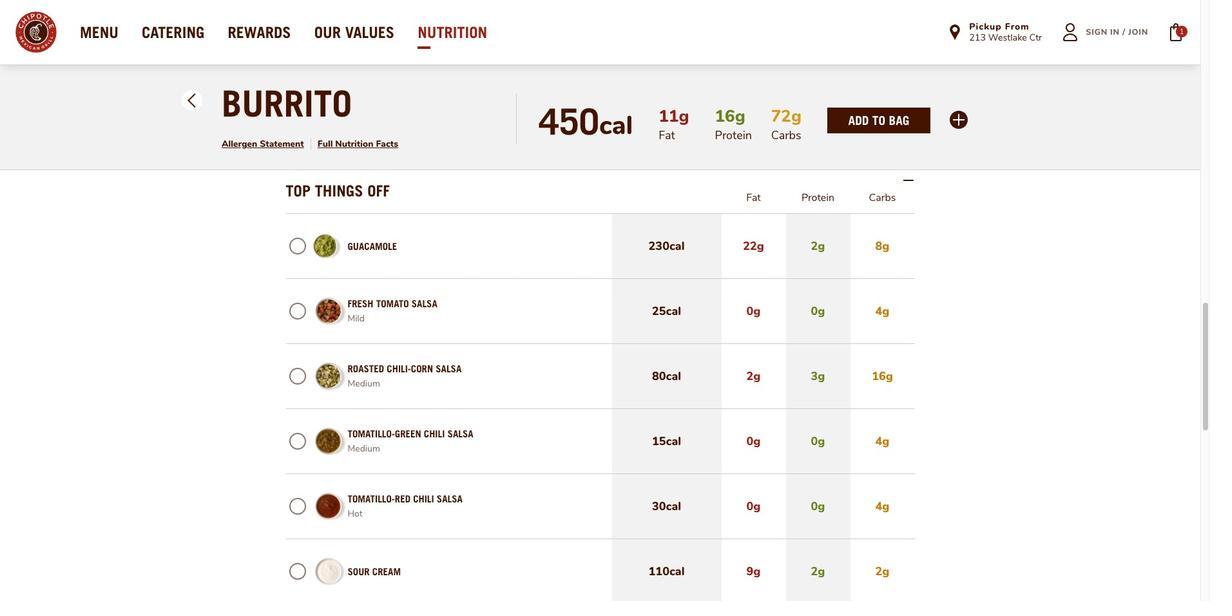 Task type: locate. For each thing, give the bounding box(es) containing it.
8g
[[876, 239, 890, 254]]

deselect ingredient group image
[[289, 37, 306, 54], [289, 238, 306, 255], [289, 303, 306, 320], [289, 368, 306, 385], [289, 433, 306, 450]]

tomatillo-
[[348, 428, 395, 440], [348, 493, 395, 505]]

in
[[1111, 26, 1120, 38]]

2 medium from the top
[[348, 443, 380, 455]]

0 vertical spatial beans
[[375, 39, 402, 51]]

salsa right green
[[448, 428, 474, 440]]

72g definition
[[771, 105, 802, 128]]

our values
[[314, 23, 395, 41]]

no beans
[[348, 104, 389, 116]]

1 tomatillo- from the top
[[348, 428, 395, 440]]

chili inside tomatillo-red chili salsa hot
[[413, 493, 434, 505]]

16g definition
[[715, 105, 746, 128], [851, 344, 915, 409]]

full nutrition facts link
[[318, 138, 398, 150]]

3 4g definition from the top
[[851, 474, 915, 539]]

1 deselect ingredient group image from the top
[[289, 37, 306, 54]]

beans for no beans
[[362, 104, 389, 116]]

values
[[345, 23, 395, 41]]

1 vertical spatial beans
[[362, 104, 389, 116]]

8g definition
[[851, 214, 915, 278]]

1 vertical spatial 16g definition
[[851, 344, 915, 409]]

3 deselect ingredient group image from the top
[[289, 563, 306, 580]]

medium for 80cal
[[348, 378, 380, 390]]

deselect ingredient group image left hot
[[289, 498, 306, 515]]

1 medium from the top
[[348, 378, 380, 390]]

0g definition
[[722, 78, 786, 142], [786, 78, 851, 142], [851, 78, 915, 142], [722, 279, 786, 344], [786, 279, 851, 344], [722, 409, 786, 474], [786, 409, 851, 474], [722, 474, 786, 539], [786, 474, 851, 539]]

medium
[[348, 378, 380, 390], [348, 443, 380, 455]]

beans right the pinto
[[375, 39, 402, 51]]

0 vertical spatial medium
[[348, 378, 380, 390]]

450 cal
[[539, 100, 633, 143]]

allergen statement link
[[222, 138, 304, 150]]

1 vertical spatial 16g
[[872, 369, 893, 384]]

chipotle mexican grill image
[[15, 12, 57, 53]]

off
[[368, 182, 390, 200]]

beans right no
[[362, 104, 389, 116]]

4g definition for 30cal
[[851, 474, 915, 539]]

1 4g definition from the top
[[851, 279, 915, 344]]

1 4g from the top
[[876, 304, 890, 319]]

110cal
[[649, 564, 685, 580]]

16g inside 16g definition
[[872, 369, 893, 384]]

230cal
[[649, 239, 685, 254]]

sour cream
[[348, 566, 401, 578]]

0 vertical spatial 4g definition
[[851, 279, 915, 344]]

5 deselect ingredient group image from the top
[[289, 433, 306, 450]]

2 vertical spatial deselect ingredient group image
[[289, 563, 306, 580]]

72g
[[771, 105, 802, 128]]

1 vertical spatial 4g
[[876, 434, 890, 449]]

4g definition for 15cal
[[851, 409, 915, 474]]

4g definition for 25cal
[[851, 279, 915, 344]]

213
[[970, 31, 986, 44]]

salsa for 80cal
[[436, 363, 462, 375]]

tomatillo- inside tomatillo-red chili salsa hot
[[348, 493, 395, 505]]

tomatillo-red chili salsa hot
[[348, 493, 463, 520]]

medium inside roasted chili-corn salsa medium
[[348, 378, 380, 390]]

2 vertical spatial 4g definition
[[851, 474, 915, 539]]

top things off
[[286, 182, 390, 200]]

deselect ingredient group image left sour
[[289, 563, 306, 580]]

facts
[[376, 138, 398, 150]]

4g for 30cal
[[876, 499, 890, 514]]

tomatillo- for 15cal
[[348, 428, 395, 440]]

110cal definition
[[612, 540, 722, 601]]

rewards link
[[228, 23, 291, 41]]

4g for 15cal
[[876, 434, 890, 449]]

deselect ingredient group image for 15cal
[[289, 433, 306, 450]]

2g
[[811, 239, 825, 254], [747, 369, 761, 384], [811, 564, 825, 580], [876, 564, 890, 580]]

deselect ingredient group image for 110cal
[[289, 563, 306, 580]]

to
[[873, 113, 886, 128]]

1
[[1180, 27, 1185, 37]]

450
[[539, 100, 600, 143]]

2 4g definition from the top
[[851, 409, 915, 474]]

1 vertical spatial medium
[[348, 443, 380, 455]]

rewards
[[228, 23, 291, 41]]

nutrition link
[[418, 23, 488, 41]]

our
[[314, 23, 341, 41]]

definition
[[612, 13, 722, 77], [722, 13, 786, 77], [786, 13, 851, 77], [851, 13, 915, 77]]

0g
[[747, 103, 761, 118], [811, 103, 825, 118], [876, 103, 890, 118], [747, 304, 761, 319], [811, 304, 825, 319], [747, 434, 761, 449], [811, 434, 825, 449], [747, 499, 761, 514], [811, 499, 825, 514]]

1 vertical spatial tomatillo-
[[348, 493, 395, 505]]

chili
[[424, 428, 445, 440], [413, 493, 434, 505]]

mild
[[348, 313, 365, 325]]

2 deselect ingredient group image from the top
[[289, 498, 306, 515]]

0 vertical spatial chili
[[424, 428, 445, 440]]

4g
[[876, 304, 890, 319], [876, 434, 890, 449], [876, 499, 890, 514]]

beans
[[375, 39, 402, 51], [362, 104, 389, 116]]

cream
[[373, 566, 401, 578]]

2 definition from the left
[[722, 13, 786, 77]]

salsa
[[412, 298, 438, 309], [436, 363, 462, 375], [448, 428, 474, 440], [437, 493, 463, 505]]

1 vertical spatial chili
[[413, 493, 434, 505]]

add to bag
[[849, 113, 910, 128]]

2 vertical spatial 4g
[[876, 499, 890, 514]]

0 vertical spatial deselect ingredient group image
[[289, 102, 306, 119]]

1 vertical spatial deselect ingredient group image
[[289, 498, 306, 515]]

salsa right tomato
[[412, 298, 438, 309]]

tomatillo- inside tomatillo-green chili salsa medium
[[348, 428, 395, 440]]

2 4g from the top
[[876, 434, 890, 449]]

medium inside tomatillo-green chili salsa medium
[[348, 443, 380, 455]]

chili-
[[387, 363, 411, 375]]

deselect ingredient group image
[[289, 102, 306, 119], [289, 498, 306, 515], [289, 563, 306, 580]]

deselect ingredient group image for 0cal
[[289, 102, 306, 119]]

add
[[849, 113, 869, 128]]

3 4g from the top
[[876, 499, 890, 514]]

westlake
[[989, 31, 1028, 44]]

2g definition
[[786, 214, 851, 278], [722, 344, 786, 409], [786, 540, 851, 601], [851, 540, 915, 601]]

cal
[[600, 108, 633, 143]]

25cal definition
[[612, 279, 722, 344]]

chili for 30cal
[[413, 493, 434, 505]]

1 horizontal spatial 16g
[[872, 369, 893, 384]]

0 vertical spatial 4g
[[876, 304, 890, 319]]

chili right green
[[424, 428, 445, 440]]

2 deselect ingredient group image from the top
[[289, 238, 306, 255]]

4 deselect ingredient group image from the top
[[289, 368, 306, 385]]

salsa inside tomatillo-green chili salsa medium
[[448, 428, 474, 440]]

guacamole
[[348, 240, 397, 252]]

25cal
[[652, 304, 681, 319]]

0 horizontal spatial 16g
[[715, 105, 746, 128]]

0 vertical spatial 16g
[[715, 105, 746, 128]]

chili right red
[[413, 493, 434, 505]]

deselect ingredient group image for 80cal
[[289, 368, 306, 385]]

salsa inside fresh tomato salsa mild
[[412, 298, 438, 309]]

4g definition
[[851, 279, 915, 344], [851, 409, 915, 474], [851, 474, 915, 539]]

chili inside tomatillo-green chili salsa medium
[[424, 428, 445, 440]]

full nutrition facts
[[318, 138, 398, 150]]

16g for rightmost 16g definition
[[872, 369, 893, 384]]

80cal
[[652, 369, 681, 384]]

salsa right corn at the bottom left of the page
[[436, 363, 462, 375]]

our values link
[[314, 23, 395, 41]]

medium for 15cal
[[348, 443, 380, 455]]

pickup from link
[[970, 21, 1043, 33]]

top
[[286, 182, 311, 200]]

deselect ingredient group image up statement
[[289, 102, 306, 119]]

allergen statement
[[222, 138, 304, 150]]

pickup
[[970, 21, 1002, 33]]

tomatillo-green chili salsa medium
[[348, 428, 474, 455]]

16g
[[715, 105, 746, 128], [872, 369, 893, 384]]

0cal
[[656, 103, 678, 118]]

1 deselect ingredient group image from the top
[[289, 102, 306, 119]]

beans for pinto beans
[[375, 39, 402, 51]]

salsa inside roasted chili-corn salsa medium
[[436, 363, 462, 375]]

deselect ingredient group image for 30cal
[[289, 498, 306, 515]]

450 definition
[[539, 100, 600, 143]]

1 vertical spatial 4g definition
[[851, 409, 915, 474]]

3 deselect ingredient group image from the top
[[289, 303, 306, 320]]

red
[[395, 493, 411, 505]]

salsa inside tomatillo-red chili salsa hot
[[437, 493, 463, 505]]

0 vertical spatial tomatillo-
[[348, 428, 395, 440]]

salsa right red
[[437, 493, 463, 505]]

0 vertical spatial 16g definition
[[715, 105, 746, 128]]

2 tomatillo- from the top
[[348, 493, 395, 505]]



Task type: vqa. For each thing, say whether or not it's contained in the screenshot.
bottom by
no



Task type: describe. For each thing, give the bounding box(es) containing it.
9g
[[747, 564, 761, 580]]

nutrition
[[418, 23, 488, 41]]

3g
[[811, 369, 825, 384]]

carbs
[[869, 191, 896, 205]]

213 westlake ctr link
[[970, 31, 1043, 44]]

deselect ingredient group image for 25cal
[[289, 303, 306, 320]]

pinto beans
[[348, 39, 402, 51]]

80cal definition
[[612, 344, 722, 409]]

1 horizontal spatial 16g definition
[[851, 344, 915, 409]]

nutrition
[[335, 138, 374, 150]]

fresh tomato salsa mild
[[348, 298, 438, 325]]

full
[[318, 138, 333, 150]]

salsa for 30cal
[[437, 493, 463, 505]]

toggle group image
[[904, 175, 914, 186]]

hot
[[348, 508, 363, 520]]

corn
[[411, 363, 433, 375]]

16g for the left 16g definition
[[715, 105, 746, 128]]

22g
[[743, 239, 764, 254]]

menu link
[[80, 23, 119, 41]]

cal definition
[[600, 108, 633, 143]]

from
[[1006, 21, 1030, 33]]

22g definition
[[722, 214, 786, 278]]

sign
[[1086, 26, 1108, 38]]

230cal definition
[[612, 214, 722, 278]]

3g definition
[[786, 344, 851, 409]]

pinto
[[348, 39, 372, 51]]

join
[[1129, 26, 1149, 38]]

roasted
[[348, 363, 384, 375]]

pickup from 213 westlake ctr
[[970, 21, 1043, 44]]

1 image
[[188, 100, 195, 108]]

sign in / join
[[1086, 26, 1149, 38]]

11g definition
[[659, 105, 689, 128]]

protein
[[802, 191, 835, 205]]

menu
[[80, 23, 119, 41]]

green
[[395, 428, 421, 440]]

15cal definition
[[612, 409, 722, 474]]

30cal definition
[[612, 474, 722, 539]]

statement
[[260, 138, 304, 150]]

4 definition from the left
[[851, 13, 915, 77]]

add to bag button
[[849, 113, 910, 128]]

sign in / join heading
[[1086, 26, 1149, 38]]

30cal
[[652, 499, 681, 514]]

chili for 15cal
[[424, 428, 445, 440]]

tomatillo- for 30cal
[[348, 493, 395, 505]]

things
[[315, 182, 363, 200]]

allergen
[[222, 138, 257, 150]]

burrito
[[222, 82, 352, 125]]

bag
[[889, 113, 910, 128]]

fat
[[747, 191, 761, 205]]

1 definition from the left
[[612, 13, 722, 77]]

roasted chili-corn salsa medium
[[348, 363, 462, 390]]

catering
[[142, 23, 205, 41]]

salsa for 15cal
[[448, 428, 474, 440]]

0 horizontal spatial 16g definition
[[715, 105, 746, 128]]

15cal
[[652, 434, 681, 449]]

add to bag image
[[1161, 17, 1192, 48]]

0cal definition
[[612, 78, 722, 142]]

11g
[[659, 105, 689, 128]]

3 definition from the left
[[786, 13, 851, 77]]

2 image
[[188, 93, 195, 101]]

deselect ingredient group image for 230cal
[[289, 238, 306, 255]]

catering link
[[142, 23, 205, 41]]

/
[[1123, 26, 1126, 38]]

tomato
[[376, 298, 409, 309]]

4g for 25cal
[[876, 304, 890, 319]]

ctr
[[1030, 31, 1043, 44]]

sour
[[348, 566, 370, 578]]

find a chipotle image
[[948, 24, 963, 40]]

fresh
[[348, 298, 374, 309]]

9g definition
[[722, 540, 786, 601]]

no
[[348, 104, 359, 116]]

sign in image
[[1055, 17, 1086, 48]]



